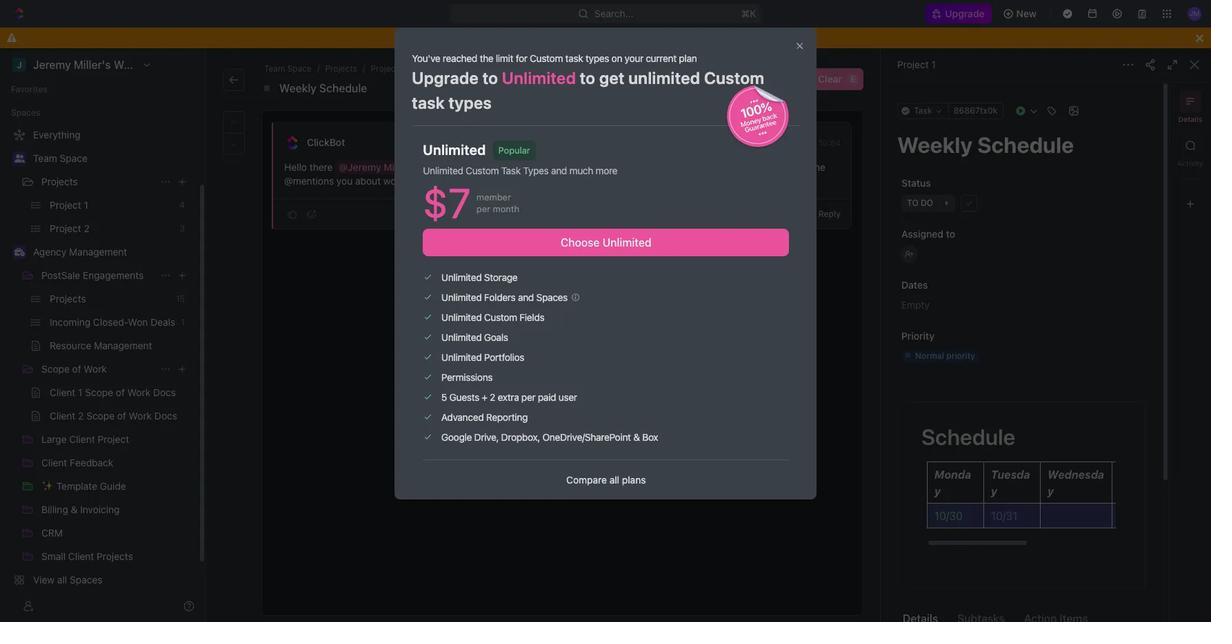 Task type: vqa. For each thing, say whether or not it's contained in the screenshot.
'Table' link
no



Task type: locate. For each thing, give the bounding box(es) containing it.
0 horizontal spatial per
[[476, 204, 490, 215]]

0 horizontal spatial projects
[[41, 176, 78, 188]]

box
[[642, 432, 658, 444]]

postsale engagements
[[41, 270, 144, 281]]

to right is
[[628, 161, 637, 173]]

1 horizontal spatial y
[[991, 486, 997, 498]]

types
[[586, 52, 609, 64]]

weekly schedule link
[[277, 80, 370, 97]]

2 y from the left
[[991, 486, 997, 498]]

unlimited for unlimited storage
[[441, 272, 482, 284]]

0 horizontal spatial on
[[612, 52, 622, 64]]

project left you've
[[371, 63, 398, 74]]

spaces up fields
[[536, 292, 568, 304]]

upgrade down reached
[[412, 68, 479, 87]]

upgrade left new button
[[945, 8, 985, 19]]

here
[[475, 161, 494, 173]]

0 horizontal spatial schedule
[[319, 82, 367, 94]]

project 1 link down upgrade link
[[897, 59, 936, 70]]

you left about at the top left of the page
[[337, 175, 353, 187]]

you right the so
[[510, 161, 526, 173]]

you right do
[[475, 32, 491, 43]]

0 horizontal spatial spaces
[[11, 108, 40, 118]]

projects up weekly schedule
[[325, 63, 357, 74]]

1 / from the left
[[317, 63, 320, 74]]

1 horizontal spatial your
[[625, 52, 643, 64]]

of
[[72, 363, 81, 375]]

0 vertical spatial projects
[[325, 63, 357, 74]]

current plan
[[646, 52, 697, 64]]

0 vertical spatial and
[[551, 165, 567, 177]]

1 y from the left
[[935, 486, 941, 498]]

and left much
[[551, 165, 567, 177]]

1 horizontal spatial upgrade
[[945, 8, 985, 19]]

5
[[441, 392, 447, 404]]

team up weekly
[[264, 63, 285, 74]]

your down see
[[542, 175, 562, 187]]

unlimited for unlimited custom fields
[[441, 312, 482, 324]]

0 vertical spatial on
[[612, 52, 622, 64]]

0 vertical spatial spaces
[[11, 108, 40, 118]]

unlimited for unlimited goals
[[441, 332, 482, 344]]

0 horizontal spatial team
[[33, 152, 57, 164]]

unlimited left 'storage'
[[441, 272, 482, 284]]

0 horizontal spatial team space link
[[33, 148, 190, 170]]

0 vertical spatial projects link
[[322, 62, 360, 76]]

y down 'wednesda'
[[1048, 486, 1054, 498]]

paid
[[538, 392, 556, 404]]

project
[[897, 59, 929, 70], [371, 63, 398, 74]]

1 vertical spatial on
[[692, 161, 703, 173]]

1 vertical spatial spaces
[[536, 292, 568, 304]]

schedule down team space / projects / project 1 in the top left of the page
[[319, 82, 367, 94]]

1 vertical spatial team
[[33, 152, 57, 164]]

1 vertical spatial projects
[[41, 176, 78, 188]]

⌘k
[[741, 8, 756, 19]]

1 vertical spatial team space link
[[33, 148, 190, 170]]

advanced
[[441, 412, 484, 424]]

space
[[287, 63, 312, 74], [60, 152, 88, 164]]

and up fields
[[518, 292, 534, 304]]

unlimited storage
[[441, 272, 517, 284]]

space right user group image
[[60, 152, 88, 164]]

postsale
[[41, 270, 80, 281]]

on right 'types'
[[612, 52, 622, 64]]

1 horizontal spatial spaces
[[536, 292, 568, 304]]

work,
[[383, 175, 408, 187]]

schedule
[[319, 82, 367, 94], [921, 424, 1015, 450]]

1 left you've
[[401, 63, 405, 74]]

unlimited down unlimited storage
[[441, 292, 482, 304]]

for
[[516, 52, 527, 64]]

it
[[610, 161, 616, 173]]

on left clickup.
[[692, 161, 703, 173]]

0 horizontal spatial space
[[60, 152, 88, 164]]

projects link up weekly schedule
[[322, 62, 360, 76]]

0 horizontal spatial y
[[935, 486, 941, 498]]

1 horizontal spatial projects link
[[322, 62, 360, 76]]

0 vertical spatial schedule
[[319, 82, 367, 94]]

Edit task name text field
[[897, 132, 1146, 158]]

clickbot
[[307, 137, 345, 148]]

1 horizontal spatial space
[[287, 63, 312, 74]]

1 horizontal spatial project
[[897, 59, 929, 70]]

schedule up monda
[[921, 424, 1015, 450]]

1 vertical spatial projects link
[[41, 171, 154, 193]]

oct 31 at 10:54
[[781, 138, 841, 148]]

1 down upgrade link
[[931, 59, 936, 70]]

1 horizontal spatial projects
[[325, 63, 357, 74]]

reply button
[[813, 206, 846, 223]]

project down upgrade link
[[897, 59, 929, 70]]

projects down team space
[[41, 176, 78, 188]]

team
[[264, 63, 285, 74], [33, 152, 57, 164]]

to down 'types'
[[580, 68, 595, 87]]

dates
[[901, 279, 928, 291]]

upgrade
[[945, 8, 985, 19], [412, 68, 479, 87]]

you
[[475, 32, 491, 43], [456, 161, 472, 173], [510, 161, 526, 173], [337, 175, 353, 187]]

1 horizontal spatial team space link
[[261, 62, 314, 76]]

unlimited up permissions at the left bottom of the page
[[441, 352, 482, 364]]

clickbot button
[[306, 137, 346, 149]]

space inside sidebar navigation
[[60, 152, 88, 164]]

y inside monda y
[[935, 486, 941, 498]]

0 vertical spatial space
[[287, 63, 312, 74]]

2 horizontal spatial y
[[1048, 486, 1054, 498]]

unlimited portfolios
[[441, 352, 524, 364]]

task types
[[412, 93, 492, 112]]

0 vertical spatial upgrade
[[945, 8, 985, 19]]

at
[[809, 138, 816, 148]]

upgrade for upgrade to unlimited
[[412, 68, 479, 87]]

@mentions
[[284, 175, 334, 187]]

choose unlimited
[[561, 237, 651, 249]]

per
[[476, 204, 490, 215], [521, 392, 535, 404]]

1 vertical spatial space
[[60, 152, 88, 164]]

the
[[480, 52, 493, 64]]

about
[[355, 175, 381, 187]]

scope of work
[[41, 363, 107, 375]]

task sidebar navigation tab list
[[1175, 90, 1206, 215]]

unlimited custom fields
[[441, 312, 545, 324]]

to down the
[[483, 68, 498, 87]]

agency
[[33, 246, 66, 258]]

3 y from the left
[[1048, 486, 1054, 498]]

on inside ! tagging you here so you can see how easy it is to collaborate on clickup. whenever anyone @mentions you about work, you'll receive a notification in your inbox.
[[692, 161, 703, 173]]

y
[[935, 486, 941, 498], [991, 486, 997, 498], [1048, 486, 1054, 498]]

y down the tuesda at the right bottom
[[991, 486, 997, 498]]

choose unlimited button
[[423, 229, 789, 257]]

project 1 link
[[897, 59, 936, 70], [368, 62, 407, 76]]

custom down folders
[[484, 312, 517, 324]]

0 vertical spatial team
[[264, 63, 285, 74]]

popular
[[498, 145, 530, 156]]

0 horizontal spatial project 1 link
[[368, 62, 407, 76]]

management
[[69, 246, 127, 258]]

+
[[482, 392, 487, 404]]

tree containing team space
[[6, 124, 193, 615]]

per left paid
[[521, 392, 535, 404]]

browser
[[563, 32, 600, 43]]

unlimited up unlimited goals
[[441, 312, 482, 324]]

1 horizontal spatial /
[[363, 63, 365, 74]]

tagging
[[418, 161, 453, 173]]

spaces
[[11, 108, 40, 118], [536, 292, 568, 304]]

1 vertical spatial upgrade
[[412, 68, 479, 87]]

unlimited up "tagging"
[[423, 142, 486, 158]]

10:54
[[819, 138, 841, 148]]

space up weekly
[[287, 63, 312, 74]]

google drive, dropbox, onedrive/sharepoint & box
[[441, 432, 658, 444]]

custom down this
[[704, 68, 764, 87]]

custom
[[530, 52, 563, 64], [704, 68, 764, 87], [466, 165, 499, 177], [484, 312, 517, 324]]

all
[[609, 475, 619, 486]]

1 horizontal spatial on
[[692, 161, 703, 173]]

assigned
[[901, 228, 944, 240]]

so
[[497, 161, 508, 173]]

reached
[[443, 52, 477, 64]]

in
[[532, 175, 539, 187]]

! tagging you here so you can see how easy it is to collaborate on clickup. whenever anyone @mentions you about work, you'll receive a notification in your inbox.
[[284, 161, 828, 187]]

get
[[599, 68, 625, 87]]

/
[[317, 63, 320, 74], [363, 63, 365, 74]]

onedrive/sharepoint
[[542, 432, 631, 444]]

1 vertical spatial your
[[542, 175, 562, 187]]

10/30
[[935, 510, 963, 523]]

0 vertical spatial per
[[476, 204, 490, 215]]

y for monda y
[[935, 486, 941, 498]]

y inside wednesda y
[[1048, 486, 1054, 498]]

1 vertical spatial and
[[518, 292, 534, 304]]

priority
[[901, 330, 935, 342]]

wednesda
[[1048, 469, 1104, 481]]

team inside tree
[[33, 152, 57, 164]]

0 vertical spatial your
[[625, 52, 643, 64]]

team right user group image
[[33, 152, 57, 164]]

you've reached the limit for custom task types on your current plan
[[412, 52, 697, 64]]

hide
[[711, 32, 732, 43]]

weekly
[[279, 82, 317, 94]]

your down notifications?
[[625, 52, 643, 64]]

spaces down favorites button
[[11, 108, 40, 118]]

unlimited right choose
[[602, 237, 651, 249]]

unlimited right the !
[[423, 165, 463, 177]]

tree
[[6, 124, 193, 615]]

per down member
[[476, 204, 490, 215]]

0 horizontal spatial upgrade
[[412, 68, 479, 87]]

tree inside sidebar navigation
[[6, 124, 193, 615]]

1 vertical spatial per
[[521, 392, 535, 404]]

y down monda
[[935, 486, 941, 498]]

0 horizontal spatial your
[[542, 175, 562, 187]]

unlimited custom task types and much more
[[423, 165, 617, 177]]

types
[[523, 165, 549, 177]]

project 1 link left you've
[[368, 62, 407, 76]]

0 horizontal spatial and
[[518, 292, 534, 304]]

1 horizontal spatial team
[[264, 63, 285, 74]]

collaborate
[[640, 161, 690, 173]]

0 horizontal spatial /
[[317, 63, 320, 74]]

0 horizontal spatial 1
[[401, 63, 405, 74]]

1 horizontal spatial schedule
[[921, 424, 1015, 450]]

y inside 'tuesda y'
[[991, 486, 997, 498]]

projects link down team space
[[41, 171, 154, 193]]

unlimited up unlimited portfolios
[[441, 332, 482, 344]]

storage
[[484, 272, 517, 284]]



Task type: describe. For each thing, give the bounding box(es) containing it.
user
[[559, 392, 577, 404]]

notification
[[479, 175, 529, 187]]

google drive,
[[441, 432, 499, 444]]

postsale engagements link
[[41, 265, 154, 287]]

to inside to get unlimited custom task types
[[580, 68, 595, 87]]

custom inside to get unlimited custom task types
[[704, 68, 764, 87]]

extra
[[498, 392, 519, 404]]

scope of work link
[[41, 359, 154, 381]]

reply
[[818, 209, 841, 219]]

assigned to
[[901, 228, 955, 240]]

status
[[901, 177, 931, 189]]

upgrade for upgrade
[[945, 8, 985, 19]]

custom left task
[[466, 165, 499, 177]]

you up "a"
[[456, 161, 472, 173]]

projects inside sidebar navigation
[[41, 176, 78, 188]]

sidebar navigation
[[0, 48, 206, 623]]

wednesda y
[[1048, 469, 1104, 498]]

unlimited for unlimited folders and spaces
[[441, 292, 482, 304]]

whenever
[[746, 161, 791, 173]]

month
[[493, 204, 519, 215]]

clear
[[818, 73, 842, 85]]

favorites
[[11, 84, 47, 94]]

you've
[[412, 52, 440, 64]]

easy
[[587, 161, 607, 173]]

unlimited for unlimited custom task types and much more
[[423, 165, 463, 177]]

y for wednesda y
[[1048, 486, 1054, 498]]

scope
[[41, 363, 70, 375]]

is
[[618, 161, 626, 173]]

&
[[633, 432, 640, 444]]

work
[[84, 363, 107, 375]]

1 horizontal spatial and
[[551, 165, 567, 177]]

unlimited inside button
[[602, 237, 651, 249]]

unlimited folders and spaces
[[441, 292, 568, 304]]

5 guests + 2 extra per paid user
[[441, 392, 577, 404]]

goals
[[484, 332, 508, 344]]

1 horizontal spatial project 1 link
[[897, 59, 936, 70]]

more
[[596, 165, 617, 177]]

fields
[[520, 312, 545, 324]]

0 vertical spatial team space link
[[261, 62, 314, 76]]

unlimited for unlimited portfolios
[[441, 352, 482, 364]]

agency management
[[33, 246, 127, 258]]

user group image
[[14, 154, 24, 163]]

e
[[851, 74, 856, 84]]

unlimited for unlimited
[[423, 142, 486, 158]]

new
[[1016, 8, 1037, 19]]

advanced reporting
[[441, 412, 528, 424]]

you'll
[[410, 175, 434, 187]]

much
[[569, 165, 593, 177]]

tuesda y
[[991, 469, 1030, 498]]

unlimited down you've reached the limit for custom task types on your current plan
[[502, 68, 576, 87]]

space for team space
[[60, 152, 88, 164]]

your inside ! tagging you here so you can see how easy it is to collaborate on clickup. whenever anyone @mentions you about work, you'll receive a notification in your inbox.
[[542, 175, 562, 187]]

per inside member per month
[[476, 204, 490, 215]]

new button
[[997, 3, 1045, 25]]

limit
[[496, 52, 513, 64]]

spaces inside sidebar navigation
[[11, 108, 40, 118]]

guests
[[449, 392, 479, 404]]

permissions
[[441, 372, 493, 384]]

to right assigned
[[946, 228, 955, 240]]

0 horizontal spatial project
[[371, 63, 398, 74]]

0 horizontal spatial projects link
[[41, 171, 154, 193]]

a
[[471, 175, 476, 187]]

unlimited
[[628, 68, 700, 87]]

31
[[797, 138, 806, 148]]

enable
[[530, 32, 561, 43]]

y for tuesda y
[[991, 486, 997, 498]]

schedule inside 'weekly schedule' link
[[319, 82, 367, 94]]

1 vertical spatial schedule
[[921, 424, 1015, 450]]

team space
[[33, 152, 88, 164]]

team for team space
[[33, 152, 57, 164]]

compare all plans button
[[566, 475, 646, 486]]

how
[[566, 161, 584, 173]]

anyone
[[793, 161, 826, 173]]

1 horizontal spatial per
[[521, 392, 535, 404]]

see
[[548, 161, 563, 173]]

compare
[[566, 475, 607, 486]]

team space / projects / project 1
[[264, 63, 405, 74]]

space for team space / projects / project 1
[[287, 63, 312, 74]]

reporting
[[486, 412, 528, 424]]

hello
[[284, 161, 307, 173]]

upgrade link
[[926, 4, 992, 23]]

folders
[[484, 292, 516, 304]]

upgrade to unlimited
[[412, 68, 576, 87]]

business time image
[[14, 248, 24, 257]]

portfolios
[[484, 352, 524, 364]]

weekly schedule
[[279, 82, 367, 94]]

inbox.
[[564, 175, 591, 187]]

do you want to enable browser notifications? enable hide this
[[459, 32, 752, 43]]

custom down enable
[[530, 52, 563, 64]]

2 / from the left
[[363, 63, 365, 74]]

do
[[459, 32, 472, 43]]

plans
[[622, 475, 646, 486]]

team for team space / projects / project 1
[[264, 63, 285, 74]]

to get unlimited custom task types
[[412, 68, 764, 112]]

search...
[[594, 8, 633, 19]]

member per month
[[476, 192, 519, 215]]

monda y
[[935, 469, 971, 498]]

1 horizontal spatial 1
[[931, 59, 936, 70]]

agency management link
[[33, 241, 190, 263]]

there
[[310, 161, 333, 173]]

to inside ! tagging you here so you can see how easy it is to collaborate on clickup. whenever anyone @mentions you about work, you'll receive a notification in your inbox.
[[628, 161, 637, 173]]

86867tx0k button
[[948, 103, 1003, 119]]

details
[[1178, 115, 1202, 123]]

clickup.
[[706, 161, 743, 173]]

to right want
[[518, 32, 527, 43]]

notifications?
[[603, 32, 664, 43]]

unlimited goals
[[441, 332, 508, 344]]

project 1
[[897, 59, 936, 70]]



